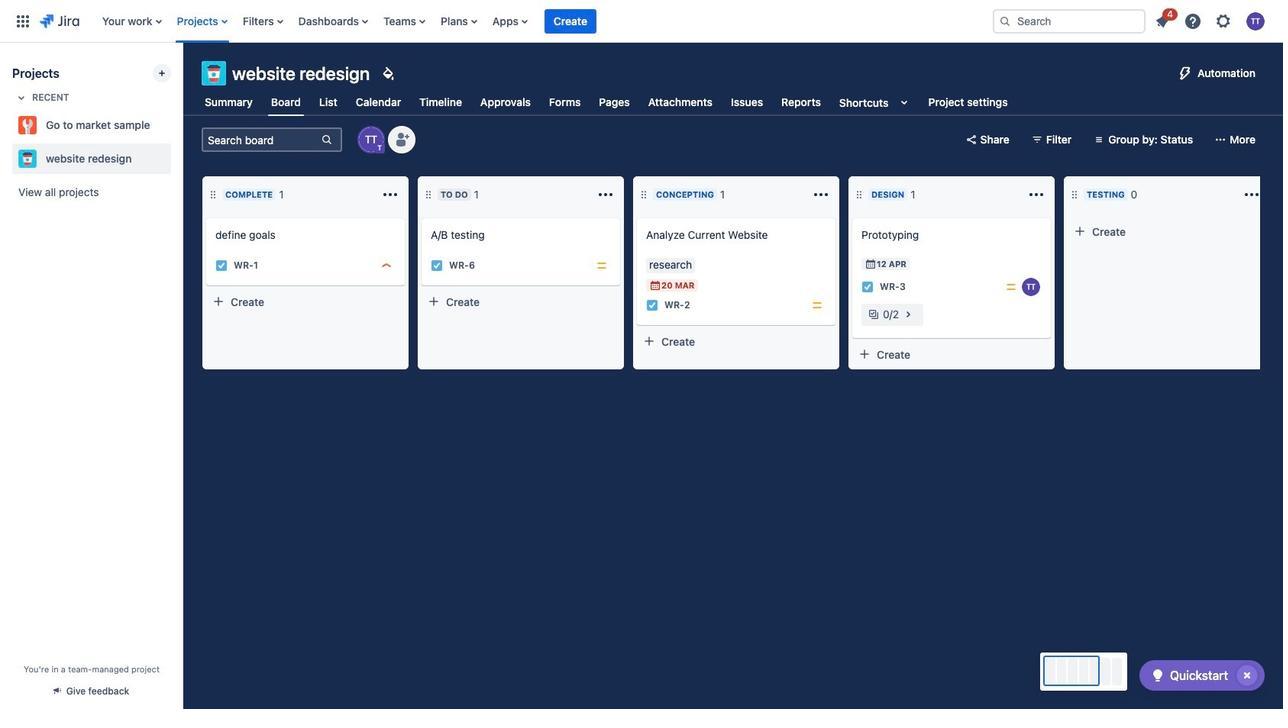 Task type: describe. For each thing, give the bounding box(es) containing it.
settings image
[[1215, 12, 1233, 30]]

create project image
[[156, 67, 168, 79]]

medium image
[[1005, 281, 1018, 293]]

collapse image
[[1218, 186, 1237, 204]]

collapse recent projects image
[[12, 89, 31, 107]]

primary element
[[9, 0, 981, 42]]

1 create image from the left
[[628, 208, 646, 226]]

sidebar navigation image
[[167, 61, 200, 92]]

dismiss quickstart image
[[1235, 664, 1260, 688]]

2 column actions menu image from the left
[[812, 186, 830, 204]]

2 create image from the left
[[843, 208, 862, 226]]

create image for task image to the middle
[[413, 208, 431, 226]]

0 horizontal spatial task image
[[215, 260, 228, 272]]

2 horizontal spatial task image
[[646, 299, 658, 312]]

1 horizontal spatial list item
[[1149, 6, 1178, 33]]

add to starred image
[[167, 150, 185, 168]]

Search board text field
[[203, 129, 319, 150]]

1 horizontal spatial task image
[[431, 260, 443, 272]]

due date: 20 march 2024 image
[[649, 280, 662, 292]]

due date: 12 april 2024 image
[[865, 258, 877, 270]]

search image
[[999, 15, 1011, 27]]

1 horizontal spatial list
[[1149, 6, 1274, 35]]

show subtasks image
[[899, 306, 918, 324]]



Task type: vqa. For each thing, say whether or not it's contained in the screenshot.
the View
no



Task type: locate. For each thing, give the bounding box(es) containing it.
notifications image
[[1153, 12, 1172, 30]]

banner
[[0, 0, 1283, 43]]

list item
[[545, 0, 597, 42], [1149, 6, 1178, 33]]

medium image for task image to the middle
[[596, 260, 608, 272]]

due date: 12 april 2024 image
[[865, 258, 877, 270]]

2 horizontal spatial column actions menu image
[[1243, 186, 1261, 204]]

3 column actions menu image from the left
[[1243, 186, 1261, 204]]

0 horizontal spatial list
[[95, 0, 981, 42]]

0 horizontal spatial list item
[[545, 0, 597, 42]]

list
[[95, 0, 981, 42], [1149, 6, 1274, 35]]

terry turtle image
[[1022, 278, 1040, 296]]

set project background image
[[379, 64, 397, 83]]

automation image
[[1176, 64, 1195, 83]]

Search field
[[993, 9, 1146, 33]]

task image
[[862, 281, 874, 293]]

create image for leftmost task image
[[197, 208, 215, 226]]

1 column actions menu image from the left
[[381, 186, 400, 204]]

1 column actions menu image from the left
[[597, 186, 615, 204]]

1 horizontal spatial column actions menu image
[[1027, 186, 1046, 204]]

add people image
[[393, 131, 411, 149]]

1 horizontal spatial create image
[[843, 208, 862, 226]]

1 vertical spatial medium image
[[811, 299, 823, 312]]

None search field
[[993, 9, 1146, 33]]

0 vertical spatial medium image
[[596, 260, 608, 272]]

0 horizontal spatial create image
[[197, 208, 215, 226]]

add to starred image
[[167, 116, 185, 134]]

1 horizontal spatial medium image
[[811, 299, 823, 312]]

column actions menu image
[[597, 186, 615, 204], [1027, 186, 1046, 204], [1243, 186, 1261, 204]]

0 horizontal spatial create image
[[628, 208, 646, 226]]

medium image
[[596, 260, 608, 272], [811, 299, 823, 312]]

due date: 20 march 2024 image
[[649, 280, 662, 292]]

appswitcher icon image
[[14, 12, 32, 30]]

2 create image from the left
[[413, 208, 431, 226]]

1 horizontal spatial create image
[[413, 208, 431, 226]]

1 create image from the left
[[197, 208, 215, 226]]

column actions menu image
[[381, 186, 400, 204], [812, 186, 830, 204]]

0 horizontal spatial medium image
[[596, 260, 608, 272]]

create image
[[197, 208, 215, 226], [413, 208, 431, 226]]

2 column actions menu image from the left
[[1027, 186, 1046, 204]]

check image
[[1149, 667, 1167, 685]]

medium image for right task image
[[811, 299, 823, 312]]

help image
[[1184, 12, 1202, 30]]

high image
[[380, 260, 393, 272]]

your profile and settings image
[[1247, 12, 1265, 30]]

0 horizontal spatial column actions menu image
[[597, 186, 615, 204]]

jira image
[[40, 12, 79, 30], [40, 12, 79, 30]]

0 horizontal spatial column actions menu image
[[381, 186, 400, 204]]

task image
[[215, 260, 228, 272], [431, 260, 443, 272], [646, 299, 658, 312]]

1 horizontal spatial column actions menu image
[[812, 186, 830, 204]]

create image
[[628, 208, 646, 226], [843, 208, 862, 226]]

tab list
[[193, 89, 1020, 116]]



